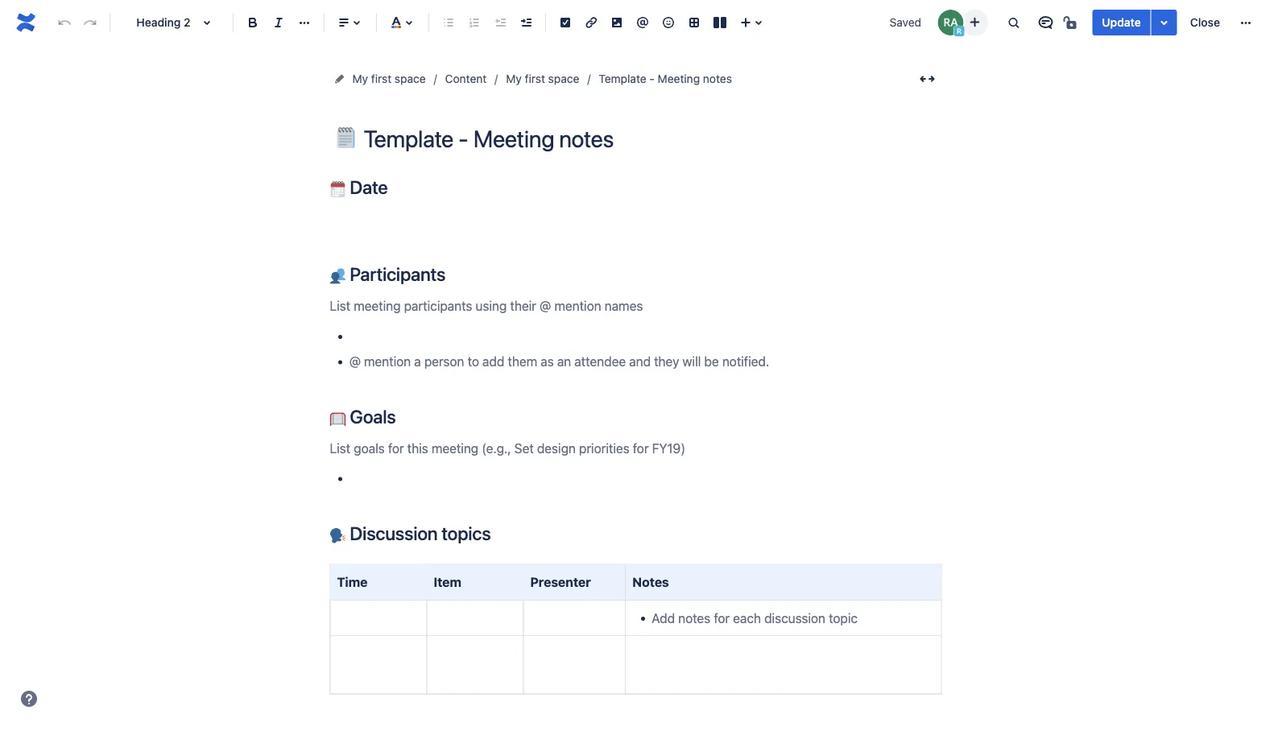 Task type: locate. For each thing, give the bounding box(es) containing it.
move this page image
[[333, 72, 346, 85]]

meeting
[[658, 72, 700, 85]]

1 horizontal spatial space
[[548, 72, 579, 85]]

:busts_in_silhouette: image
[[330, 268, 346, 284], [330, 268, 346, 284]]

first for 1st my first space 'link' from the right
[[525, 72, 545, 85]]

table image
[[685, 13, 704, 32]]

my right content
[[506, 72, 522, 85]]

action item image
[[556, 13, 575, 32]]

content link
[[445, 69, 487, 89]]

goals
[[346, 406, 396, 427]]

first
[[371, 72, 392, 85], [525, 72, 545, 85]]

1 my first space from the left
[[352, 72, 426, 85]]

space
[[395, 72, 426, 85], [548, 72, 579, 85]]

heading
[[136, 16, 181, 29]]

layouts image
[[710, 13, 730, 32]]

space for 2nd my first space 'link' from right
[[395, 72, 426, 85]]

update button
[[1092, 10, 1151, 35]]

more formatting image
[[295, 13, 314, 32]]

first down indent tab image
[[525, 72, 545, 85]]

2 first from the left
[[525, 72, 545, 85]]

close
[[1190, 16, 1220, 29]]

template - meeting notes
[[599, 72, 732, 85]]

add image, video, or file image
[[607, 13, 627, 32]]

:goal: image
[[330, 411, 346, 427], [330, 411, 346, 427]]

Give this page a title text field
[[364, 126, 942, 152]]

numbered list ⌘⇧7 image
[[465, 13, 484, 32]]

my for 2nd my first space 'link' from right
[[352, 72, 368, 85]]

my first space link
[[352, 69, 426, 89], [506, 69, 579, 89]]

1 horizontal spatial my first space
[[506, 72, 579, 85]]

my first space down indent tab image
[[506, 72, 579, 85]]

0 horizontal spatial my first space
[[352, 72, 426, 85]]

saved
[[890, 16, 921, 29]]

discussion topics
[[346, 523, 491, 545]]

1 my from the left
[[352, 72, 368, 85]]

2 space from the left
[[548, 72, 579, 85]]

1 horizontal spatial my first space link
[[506, 69, 579, 89]]

close button
[[1180, 10, 1230, 35]]

emoji image
[[659, 13, 678, 32]]

0 horizontal spatial space
[[395, 72, 426, 85]]

1 horizontal spatial first
[[525, 72, 545, 85]]

0 horizontal spatial my first space link
[[352, 69, 426, 89]]

:speaking_head: image
[[330, 528, 346, 544], [330, 528, 346, 544]]

bold ⌘b image
[[243, 13, 263, 32]]

my first space link down indent tab image
[[506, 69, 579, 89]]

2 my first space from the left
[[506, 72, 579, 85]]

0 horizontal spatial first
[[371, 72, 392, 85]]

:calendar_spiral: image
[[330, 181, 346, 197], [330, 181, 346, 197]]

italic ⌘i image
[[269, 13, 288, 32]]

2 my from the left
[[506, 72, 522, 85]]

confluence image
[[13, 10, 39, 35]]

space for 1st my first space 'link' from the right
[[548, 72, 579, 85]]

my first space right "move this page" icon
[[352, 72, 426, 85]]

Main content area, start typing to enter text. text field
[[320, 176, 952, 731]]

link image
[[581, 13, 601, 32]]

my first space
[[352, 72, 426, 85], [506, 72, 579, 85]]

space left content
[[395, 72, 426, 85]]

my first space link right "move this page" icon
[[352, 69, 426, 89]]

-
[[649, 72, 655, 85]]

0 horizontal spatial my
[[352, 72, 368, 85]]

1 my first space link from the left
[[352, 69, 426, 89]]

notes
[[703, 72, 732, 85]]

my first space for 2nd my first space 'link' from right
[[352, 72, 426, 85]]

indent tab image
[[516, 13, 536, 32]]

1 space from the left
[[395, 72, 426, 85]]

my
[[352, 72, 368, 85], [506, 72, 522, 85]]

template
[[599, 72, 646, 85]]

first right "move this page" icon
[[371, 72, 392, 85]]

align left image
[[334, 13, 354, 32]]

my right "move this page" icon
[[352, 72, 368, 85]]

1 horizontal spatial my
[[506, 72, 522, 85]]

space down 'action item' image
[[548, 72, 579, 85]]

outdent ⇧tab image
[[490, 13, 510, 32]]

1 first from the left
[[371, 72, 392, 85]]



Task type: vqa. For each thing, say whether or not it's contained in the screenshot.
Success image to the top
no



Task type: describe. For each thing, give the bounding box(es) containing it.
find and replace image
[[1004, 13, 1023, 32]]

notes
[[632, 575, 669, 590]]

2
[[184, 16, 191, 29]]

update
[[1102, 16, 1141, 29]]

:notepad_spiral: image
[[335, 127, 356, 148]]

heading 2 button
[[117, 5, 226, 40]]

:notepad_spiral: image
[[335, 127, 356, 148]]

presenter
[[530, 575, 591, 590]]

adjust update settings image
[[1155, 13, 1174, 32]]

date
[[346, 176, 388, 198]]

my for 1st my first space 'link' from the right
[[506, 72, 522, 85]]

redo ⌘⇧z image
[[81, 13, 100, 32]]

ruby anderson image
[[938, 10, 963, 35]]

mention image
[[633, 13, 652, 32]]

heading 2
[[136, 16, 191, 29]]

discussion
[[350, 523, 438, 545]]

my first space for 1st my first space 'link' from the right
[[506, 72, 579, 85]]

invite to edit image
[[965, 12, 984, 32]]

first for 2nd my first space 'link' from right
[[371, 72, 392, 85]]

item
[[434, 575, 461, 590]]

content
[[445, 72, 487, 85]]

topics
[[442, 523, 491, 545]]

help image
[[19, 689, 39, 709]]

make page full-width image
[[918, 69, 937, 89]]

confluence image
[[13, 10, 39, 35]]

time
[[337, 575, 368, 590]]

2 my first space link from the left
[[506, 69, 579, 89]]

no restrictions image
[[1062, 13, 1081, 32]]

comment icon image
[[1036, 13, 1055, 32]]

template - meeting notes link
[[599, 69, 732, 89]]

more image
[[1236, 13, 1256, 32]]

participants
[[346, 263, 446, 285]]

undo ⌘z image
[[55, 13, 74, 32]]

bullet list ⌘⇧8 image
[[439, 13, 458, 32]]



